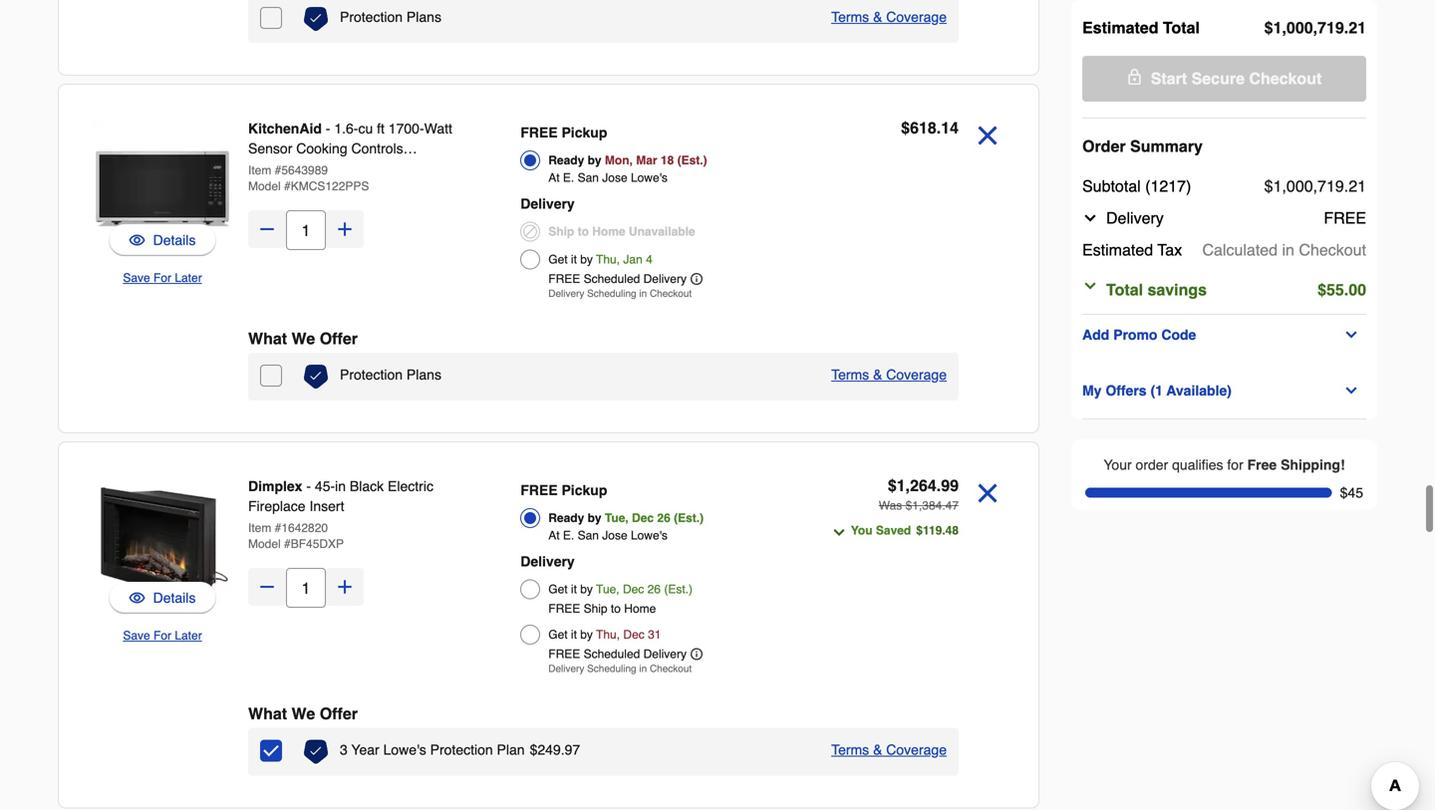 Task type: vqa. For each thing, say whether or not it's contained in the screenshot.
Protection Plans corresponding to second protection plan filled icon from the bottom
yes



Task type: locate. For each thing, give the bounding box(es) containing it.
1 vertical spatial info image
[[691, 649, 703, 660]]

0 vertical spatial ready
[[549, 154, 584, 167]]

ship up get it by thu, dec 31
[[584, 602, 608, 616]]

1 vertical spatial it
[[571, 583, 577, 597]]

(est.) up the get it by tue, dec 26 (est.)
[[674, 511, 704, 525]]

lowe's down mar
[[631, 171, 668, 185]]

was
[[879, 499, 903, 513]]

details left minus image at left
[[153, 590, 196, 606]]

for
[[154, 271, 171, 285], [154, 629, 171, 643]]

kitchenaid
[[248, 121, 322, 137]]

0 vertical spatial terms
[[832, 9, 870, 25]]

2 we from the top
[[292, 705, 315, 723]]

model down fireplace
[[248, 537, 281, 551]]

2 vertical spatial &
[[873, 742, 883, 758]]

1 protection plan filled image from the top
[[304, 365, 328, 389]]

free down get it by thu, dec 31
[[549, 648, 580, 661]]

jose for 1.6-cu ft 1700-watt sensor cooking controls countertop microwave (stainless steel)
[[602, 171, 628, 185]]

thu,
[[596, 253, 620, 267], [596, 628, 620, 642]]

what we offer
[[248, 329, 358, 348], [248, 705, 358, 723]]

3 it from the top
[[571, 628, 577, 642]]

0 vertical spatial lowe's
[[631, 171, 668, 185]]

save for later down the 1.6-cu ft 1700-watt sensor cooking controls countertop microwave (stainless steel) image
[[123, 271, 202, 285]]

1 what from the top
[[248, 329, 287, 348]]

0 vertical spatial what we offer
[[248, 329, 358, 348]]

26
[[657, 511, 671, 525], [648, 583, 661, 597]]

order
[[1136, 457, 1169, 473]]

later down the 1.6-cu ft 1700-watt sensor cooking controls countertop microwave (stainless steel) image
[[175, 271, 202, 285]]

pickup
[[562, 125, 608, 141], [562, 483, 608, 498]]

2 get from the top
[[549, 583, 568, 597]]

by for thu, jan 4
[[580, 253, 593, 267]]

lowe's right year in the left bottom of the page
[[383, 742, 426, 758]]

at down ready by tue, dec 26 (est.)
[[549, 529, 560, 543]]

delivery scheduling in checkout for 3 year lowe's protection plan
[[549, 663, 692, 675]]

1 vertical spatial what we offer
[[248, 705, 358, 723]]

lowe's for 1.6-cu ft 1700-watt sensor cooking controls countertop microwave (stainless steel)
[[631, 171, 668, 185]]

save for later button for 45-in black electric fireplace insert
[[123, 626, 202, 646]]

order
[[1083, 137, 1126, 156]]

delivery down get it by thu, dec 31
[[549, 663, 585, 675]]

0 vertical spatial remove item image
[[971, 119, 1005, 153]]

1 vertical spatial dec
[[623, 583, 644, 597]]

1 san from the top
[[578, 171, 599, 185]]

in inside 45-in black electric fireplace insert
[[335, 479, 346, 494]]

chevron down image up shipping!
[[1344, 383, 1360, 399]]

1 jose from the top
[[602, 171, 628, 185]]

pickup for 45-in black electric fireplace insert
[[562, 483, 608, 498]]

1 save for later button from the top
[[123, 268, 202, 288]]

ready
[[549, 154, 584, 167], [549, 511, 584, 525]]

offer
[[320, 329, 358, 348], [320, 705, 358, 723]]

chevron down image inside add promo code link
[[1344, 327, 1360, 343]]

chevron down image inside my offers (1 available) link
[[1344, 383, 1360, 399]]

offer for protection plans
[[320, 329, 358, 348]]

1 vertical spatial coverage
[[887, 367, 947, 383]]

cooking
[[296, 141, 348, 157]]

thu, down free ship to home
[[596, 628, 620, 642]]

1 pickup from the top
[[562, 125, 608, 141]]

#5643989
[[275, 164, 328, 177]]

$ 55 .00
[[1318, 281, 1367, 299]]

at e. san jose lowe's
[[549, 171, 668, 185], [549, 529, 668, 543]]

2 at e. san jose lowe's from the top
[[549, 529, 668, 543]]

at e. san jose lowe's down ready by tue, dec 26 (est.)
[[549, 529, 668, 543]]

save
[[123, 271, 150, 285], [123, 629, 150, 643]]

terms & coverage
[[832, 9, 947, 25], [832, 367, 947, 383], [832, 742, 947, 758]]

.00
[[1345, 281, 1367, 299]]

protection
[[340, 9, 403, 25], [340, 367, 403, 383], [430, 742, 493, 758]]

0 vertical spatial save for later
[[123, 271, 202, 285]]

start secure checkout button
[[1083, 56, 1367, 102]]

21 for subtotal (1217)
[[1349, 177, 1367, 195]]

save for later button down the 1.6-cu ft 1700-watt sensor cooking controls countertop microwave (stainless steel) image
[[123, 268, 202, 288]]

2 later from the top
[[175, 629, 202, 643]]

2 scheduling from the top
[[587, 663, 637, 675]]

0 vertical spatial ship
[[549, 225, 574, 239]]

3 terms from the top
[[832, 742, 870, 758]]

scheduling for 3 year lowe's protection plan
[[587, 663, 637, 675]]

2 thu, from the top
[[596, 628, 620, 642]]

jan
[[623, 253, 643, 267]]

dec left the 31 at the left bottom of page
[[623, 628, 645, 642]]

jose for 45-in black electric fireplace insert
[[602, 529, 628, 543]]

at
[[549, 171, 560, 185], [549, 529, 560, 543]]

terms
[[832, 9, 870, 25], [832, 367, 870, 383], [832, 742, 870, 758]]

1 1,000,719 from the top
[[1274, 18, 1345, 37]]

0 vertical spatial protection
[[340, 9, 403, 25]]

#bf45dxp
[[284, 537, 344, 551]]

1 vertical spatial stepper number input field with increment and decrement buttons number field
[[286, 568, 326, 608]]

delivery up free ship to home
[[521, 554, 575, 570]]

stepper number input field with increment and decrement buttons number field right minus icon
[[286, 210, 326, 250]]

what for protection plans
[[248, 329, 287, 348]]

0 vertical spatial offer
[[320, 329, 358, 348]]

total savings
[[1107, 281, 1207, 299]]

1 get from the top
[[549, 253, 568, 267]]

2 what from the top
[[248, 705, 287, 723]]

2 vertical spatial (est.)
[[664, 583, 693, 597]]

1,000,719 for estimated total
[[1274, 18, 1345, 37]]

scheduled down get it by thu, dec 31
[[584, 648, 640, 661]]

1 vertical spatial model
[[248, 537, 281, 551]]

2 plus image from the top
[[335, 577, 355, 597]]

0 vertical spatial details
[[153, 232, 196, 248]]

2 save for later button from the top
[[123, 626, 202, 646]]

1 vertical spatial jose
[[602, 529, 628, 543]]

by down free ship to home
[[580, 628, 593, 642]]

1 info image from the top
[[691, 273, 703, 285]]

0 vertical spatial terms & coverage
[[832, 9, 947, 25]]

e.
[[563, 171, 575, 185], [563, 529, 575, 543]]

1 offer from the top
[[320, 329, 358, 348]]

0 vertical spatial e.
[[563, 171, 575, 185]]

1 vertical spatial free scheduled delivery
[[549, 648, 687, 661]]

later down "45-in black electric fireplace insert" image
[[175, 629, 202, 643]]

1 free pickup from the top
[[521, 125, 608, 141]]

1 vertical spatial details
[[153, 590, 196, 606]]

item inside item #5643989 model #kmcs122pps
[[248, 164, 272, 177]]

block image
[[521, 222, 541, 242]]

2 e. from the top
[[563, 529, 575, 543]]

e. down ready by tue, dec 26 (est.)
[[563, 529, 575, 543]]

to down the get it by tue, dec 26 (est.)
[[611, 602, 621, 616]]

1 what we offer from the top
[[248, 329, 358, 348]]

save for later
[[123, 271, 202, 285], [123, 629, 202, 643]]

2 quickview image from the top
[[129, 588, 145, 608]]

2 free scheduled delivery from the top
[[549, 648, 687, 661]]

0 vertical spatial pickup
[[562, 125, 608, 141]]

1 vertical spatial total
[[1107, 281, 1144, 299]]

info image
[[691, 273, 703, 285], [691, 649, 703, 660]]

plus image down #bf45dxp
[[335, 577, 355, 597]]

- left 1.6-
[[326, 121, 330, 137]]

plus image down #kmcs122pps
[[335, 219, 355, 239]]

tue,
[[605, 511, 629, 525], [596, 583, 620, 597]]

2 estimated from the top
[[1083, 241, 1154, 259]]

2 protection plans from the top
[[340, 367, 442, 383]]

0 vertical spatial it
[[571, 253, 577, 267]]

3 terms & coverage button from the top
[[832, 740, 947, 760]]

it for 45-in black electric fireplace insert
[[571, 628, 577, 642]]

get down free ship to home
[[549, 628, 568, 642]]

remove item image right 14
[[971, 119, 1005, 153]]

protection plan filled image
[[304, 7, 328, 31]]

2 san from the top
[[578, 529, 599, 543]]

stepper number input field with increment and decrement buttons number field right minus image at left
[[286, 568, 326, 608]]

1 vertical spatial scheduling
[[587, 663, 637, 675]]

1 vertical spatial -
[[306, 479, 311, 494]]

dec
[[632, 511, 654, 525], [623, 583, 644, 597], [623, 628, 645, 642]]

2 vertical spatial dec
[[623, 628, 645, 642]]

0 vertical spatial 21
[[1349, 18, 1367, 37]]

you
[[851, 524, 873, 538]]

0 vertical spatial info image
[[691, 273, 703, 285]]

1 vertical spatial item
[[248, 521, 272, 535]]

1 ready from the top
[[549, 154, 584, 167]]

to up get it by thu, jan 4
[[578, 225, 589, 239]]

45-in black electric fireplace insert
[[248, 479, 434, 514]]

1 at from the top
[[549, 171, 560, 185]]

$ 1,000,719 . 21 up start secure checkout
[[1265, 18, 1367, 37]]

1 horizontal spatial -
[[326, 121, 330, 137]]

model for 1.6-cu ft 1700-watt sensor cooking controls countertop microwave (stainless steel)
[[248, 179, 281, 193]]

(est.) for 45-in black electric fireplace insert
[[674, 511, 704, 525]]

1 vertical spatial later
[[175, 629, 202, 643]]

home up get it by thu, jan 4
[[592, 225, 626, 239]]

total down estimated tax
[[1107, 281, 1144, 299]]

1 vertical spatial &
[[873, 367, 883, 383]]

estimated down chevron down icon on the right
[[1083, 241, 1154, 259]]

my offers (1 available)
[[1083, 383, 1232, 399]]

get down ship to home unavailable
[[549, 253, 568, 267]]

0 horizontal spatial -
[[306, 479, 311, 494]]

pickup up mon,
[[562, 125, 608, 141]]

item
[[248, 164, 272, 177], [248, 521, 272, 535]]

0 vertical spatial dec
[[632, 511, 654, 525]]

0 vertical spatial jose
[[602, 171, 628, 185]]

1,000,719 up the calculated in checkout
[[1274, 177, 1345, 195]]

2 save for later from the top
[[123, 629, 202, 643]]

save for 45-in black electric fireplace insert
[[123, 629, 150, 643]]

1 vertical spatial plans
[[407, 367, 442, 383]]

remove item image for 45-in black electric fireplace insert
[[971, 477, 1005, 510]]

for down "45-in black electric fireplace insert" image
[[154, 629, 171, 643]]

0 vertical spatial at
[[549, 171, 560, 185]]

to
[[578, 225, 589, 239], [611, 602, 621, 616]]

1 vertical spatial plus image
[[335, 577, 355, 597]]

.
[[1345, 18, 1349, 37], [937, 119, 941, 137], [1345, 177, 1349, 195], [937, 477, 941, 495], [942, 499, 946, 513], [942, 524, 946, 538], [561, 742, 565, 758]]

2 it from the top
[[571, 583, 577, 597]]

2 pickup from the top
[[562, 483, 608, 498]]

2 vertical spatial terms & coverage button
[[832, 740, 947, 760]]

it down free ship to home
[[571, 628, 577, 642]]

item for 45-in black electric fireplace insert
[[248, 521, 272, 535]]

e. for 1.6-cu ft 1700-watt sensor cooking controls countertop microwave (stainless steel)
[[563, 171, 575, 185]]

1 vertical spatial ready
[[549, 511, 584, 525]]

checkout
[[1250, 69, 1322, 88], [1299, 241, 1367, 259], [650, 288, 692, 300], [650, 663, 692, 675]]

2 $ 1,000,719 . 21 from the top
[[1265, 177, 1367, 195]]

1 for from the top
[[154, 271, 171, 285]]

it
[[571, 253, 577, 267], [571, 583, 577, 597], [571, 628, 577, 642]]

start
[[1151, 69, 1188, 88]]

scheduling
[[587, 288, 637, 300], [587, 663, 637, 675]]

scheduling for protection plans
[[587, 288, 637, 300]]

2 jose from the top
[[602, 529, 628, 543]]

unavailable
[[629, 225, 695, 239]]

remove item image right 47
[[971, 477, 1005, 510]]

by left mon,
[[588, 154, 602, 167]]

97
[[565, 742, 580, 758]]

45-in black electric fireplace insert image
[[91, 475, 234, 618]]

249
[[538, 742, 561, 758]]

save for later for 1.6-cu ft 1700-watt sensor cooking controls countertop microwave (stainless steel)
[[123, 271, 202, 285]]

scheduling down get it by thu, jan 4
[[587, 288, 637, 300]]

total
[[1163, 18, 1200, 37], [1107, 281, 1144, 299]]

lowe's down ready by tue, dec 26 (est.)
[[631, 529, 668, 543]]

0 vertical spatial home
[[592, 225, 626, 239]]

(est.) down ready by tue, dec 26 (est.)
[[664, 583, 693, 597]]

save for later for 45-in black electric fireplace insert
[[123, 629, 202, 643]]

2 & from the top
[[873, 367, 883, 383]]

by
[[588, 154, 602, 167], [580, 253, 593, 267], [588, 511, 602, 525], [580, 583, 593, 597], [580, 628, 593, 642]]

1 stepper number input field with increment and decrement buttons number field from the top
[[286, 210, 326, 250]]

1 save for later from the top
[[123, 271, 202, 285]]

0 vertical spatial 1,000,719
[[1274, 18, 1345, 37]]

1 thu, from the top
[[596, 253, 620, 267]]

pickup up ready by tue, dec 26 (est.)
[[562, 483, 608, 498]]

lowe's
[[631, 171, 668, 185], [631, 529, 668, 543], [383, 742, 426, 758]]

2 protection plan filled image from the top
[[304, 740, 328, 764]]

2 offer from the top
[[320, 705, 358, 723]]

2 ready from the top
[[549, 511, 584, 525]]

1,000,719 up start secure checkout
[[1274, 18, 1345, 37]]

plus image for stepper number input field with increment and decrement buttons number field related to minus image at left
[[335, 577, 355, 597]]

free scheduled delivery down get it by thu, dec 31
[[549, 648, 687, 661]]

e. for 45-in black electric fireplace insert
[[563, 529, 575, 543]]

1 estimated from the top
[[1083, 18, 1159, 37]]

1 vertical spatial 21
[[1349, 177, 1367, 195]]

$ up start secure checkout
[[1265, 18, 1274, 37]]

free scheduled delivery for protection plans
[[549, 272, 687, 286]]

total up start
[[1163, 18, 1200, 37]]

san for 45-in black electric fireplace insert
[[578, 529, 599, 543]]

save for later button for 1.6-cu ft 1700-watt sensor cooking controls countertop microwave (stainless steel)
[[123, 268, 202, 288]]

1 details from the top
[[153, 232, 196, 248]]

dec up free ship to home
[[623, 583, 644, 597]]

0 vertical spatial what
[[248, 329, 287, 348]]

0 vertical spatial save for later button
[[123, 268, 202, 288]]

delivery scheduling in checkout
[[549, 288, 692, 300], [549, 663, 692, 675]]

kitchenaid -
[[248, 121, 334, 137]]

21 for estimated total
[[1349, 18, 1367, 37]]

at e. san jose lowe's for 45-in black electric fireplace insert
[[549, 529, 668, 543]]

quickview image
[[129, 230, 145, 250], [129, 588, 145, 608]]

1 & from the top
[[873, 9, 883, 25]]

option group
[[521, 119, 797, 305], [521, 477, 797, 680]]

stepper number input field with increment and decrement buttons number field for minus icon
[[286, 210, 326, 250]]

(est.) right 18
[[678, 154, 707, 167]]

1 scheduled from the top
[[584, 272, 640, 286]]

free down get it by thu, jan 4
[[549, 272, 580, 286]]

1 $ 1,000,719 . 21 from the top
[[1265, 18, 1367, 37]]

2 terms from the top
[[832, 367, 870, 383]]

0 vertical spatial terms & coverage button
[[832, 7, 947, 27]]

san
[[578, 171, 599, 185], [578, 529, 599, 543]]

1 at e. san jose lowe's from the top
[[549, 171, 668, 185]]

$45
[[1341, 485, 1364, 501]]

in
[[1283, 241, 1295, 259], [639, 288, 647, 300], [335, 479, 346, 494], [639, 663, 647, 675]]

1 vertical spatial san
[[578, 529, 599, 543]]

48
[[946, 524, 959, 538]]

$ 1,000,719 . 21 for (1217)
[[1265, 177, 1367, 195]]

thu, for 3 year lowe's protection plan
[[596, 628, 620, 642]]

1 horizontal spatial to
[[611, 602, 621, 616]]

&
[[873, 9, 883, 25], [873, 367, 883, 383], [873, 742, 883, 758]]

my offers (1 available) link
[[1083, 379, 1367, 403]]

by down ship to home unavailable
[[580, 253, 593, 267]]

terms & coverage button for 1.6-cu ft 1700-watt sensor cooking controls countertop microwave (stainless steel)
[[832, 365, 947, 385]]

get
[[549, 253, 568, 267], [549, 583, 568, 597], [549, 628, 568, 642]]

1 vertical spatial (est.)
[[674, 511, 704, 525]]

26 up the get it by tue, dec 26 (est.)
[[657, 511, 671, 525]]

secure image
[[1127, 69, 1143, 85]]

1 vertical spatial e.
[[563, 529, 575, 543]]

2 21 from the top
[[1349, 177, 1367, 195]]

model inside item #5643989 model #kmcs122pps
[[248, 179, 281, 193]]

3 coverage from the top
[[887, 742, 947, 758]]

ready up the get it by tue, dec 26 (est.)
[[549, 511, 584, 525]]

0 vertical spatial protection plans
[[340, 9, 442, 25]]

model down countertop at the left of the page
[[248, 179, 281, 193]]

chevron down image
[[1083, 278, 1099, 294], [1344, 327, 1360, 343], [1344, 383, 1360, 399], [831, 525, 847, 541]]

1 vertical spatial 1,000,719
[[1274, 177, 1345, 195]]

1 model from the top
[[248, 179, 281, 193]]

26 up the 31 at the left bottom of page
[[648, 583, 661, 597]]

1 vertical spatial lowe's
[[631, 529, 668, 543]]

0 vertical spatial free scheduled delivery
[[549, 272, 687, 286]]

$ 618 . 14
[[901, 119, 959, 137]]

1 horizontal spatial ship
[[584, 602, 608, 616]]

1 quickview image from the top
[[129, 230, 145, 250]]

0 vertical spatial thu,
[[596, 253, 620, 267]]

-
[[326, 121, 330, 137], [306, 479, 311, 494]]

item #5643989 model #kmcs122pps
[[248, 164, 369, 193]]

ship
[[549, 225, 574, 239], [584, 602, 608, 616]]

0 vertical spatial stepper number input field with increment and decrement buttons number field
[[286, 210, 326, 250]]

2 info image from the top
[[691, 649, 703, 660]]

at e. san jose lowe's down mon,
[[549, 171, 668, 185]]

1 it from the top
[[571, 253, 577, 267]]

(est.)
[[678, 154, 707, 167], [674, 511, 704, 525], [664, 583, 693, 597]]

plus image for stepper number input field with increment and decrement buttons number field corresponding to minus icon
[[335, 219, 355, 239]]

tue, up free ship to home
[[596, 583, 620, 597]]

2 delivery scheduling in checkout from the top
[[549, 663, 692, 675]]

1 vertical spatial free pickup
[[521, 483, 608, 498]]

estimated
[[1083, 18, 1159, 37], [1083, 241, 1154, 259]]

1 vertical spatial pickup
[[562, 483, 608, 498]]

model for 45-in black electric fireplace insert
[[248, 537, 281, 551]]

e. down ready by mon, mar 18 (est.)
[[563, 171, 575, 185]]

delivery scheduling in checkout down get it by thu, dec 31
[[549, 663, 692, 675]]

Stepper number input field with increment and decrement buttons number field
[[286, 210, 326, 250], [286, 568, 326, 608]]

remove item image
[[971, 119, 1005, 153], [971, 477, 1005, 510]]

2 model from the top
[[248, 537, 281, 551]]

1 terms & coverage from the top
[[832, 9, 947, 25]]

scheduled down get it by thu, jan 4
[[584, 272, 640, 286]]

summary
[[1131, 137, 1203, 156]]

$ 1,264 . 99 was $ 1,384 . 47
[[879, 477, 959, 513]]

(1
[[1151, 383, 1163, 399]]

1 delivery scheduling in checkout from the top
[[549, 288, 692, 300]]

1 remove item image from the top
[[971, 119, 1005, 153]]

option group for 45-in black electric fireplace insert
[[521, 477, 797, 680]]

31
[[648, 628, 661, 642]]

checkout inside "button"
[[1250, 69, 1322, 88]]

checkout up 55
[[1299, 241, 1367, 259]]

& for 1.6-cu ft 1700-watt sensor cooking controls countertop microwave (stainless steel)
[[873, 367, 883, 383]]

0 vertical spatial at e. san jose lowe's
[[549, 171, 668, 185]]

0 vertical spatial coverage
[[887, 9, 947, 25]]

2 for from the top
[[154, 629, 171, 643]]

1 21 from the top
[[1349, 18, 1367, 37]]

1,384
[[913, 499, 942, 513]]

free scheduled delivery down jan
[[549, 272, 687, 286]]

coverage
[[887, 9, 947, 25], [887, 367, 947, 383], [887, 742, 947, 758]]

2 vertical spatial it
[[571, 628, 577, 642]]

by for thu, dec 31
[[580, 628, 593, 642]]

terms for 45-in black electric fireplace insert
[[832, 742, 870, 758]]

free pickup up ready by tue, dec 26 (est.)
[[521, 483, 608, 498]]

1 horizontal spatial total
[[1163, 18, 1200, 37]]

1 vertical spatial terms & coverage button
[[832, 365, 947, 385]]

2 scheduled from the top
[[584, 648, 640, 661]]

1 option group from the top
[[521, 119, 797, 305]]

2 details from the top
[[153, 590, 196, 606]]

terms for 1.6-cu ft 1700-watt sensor cooking controls countertop microwave (stainless steel)
[[832, 367, 870, 383]]

minus image
[[257, 577, 277, 597]]

minus image
[[257, 219, 277, 239]]

3 & from the top
[[873, 742, 883, 758]]

remove item image for 1.6-cu ft 1700-watt sensor cooking controls countertop microwave (stainless steel)
[[971, 119, 1005, 153]]

delivery scheduling in checkout down jan
[[549, 288, 692, 300]]

1 item from the top
[[248, 164, 272, 177]]

1 vertical spatial what
[[248, 705, 287, 723]]

estimated up secure image
[[1083, 18, 1159, 37]]

1 protection plans from the top
[[340, 9, 442, 25]]

2 vertical spatial lowe's
[[383, 742, 426, 758]]

1 save from the top
[[123, 271, 150, 285]]

terms & coverage button
[[832, 7, 947, 27], [832, 365, 947, 385], [832, 740, 947, 760]]

chevron down image left you
[[831, 525, 847, 541]]

$ 1,000,719 . 21 for total
[[1265, 18, 1367, 37]]

2 terms & coverage button from the top
[[832, 365, 947, 385]]

2 stepper number input field with increment and decrement buttons number field from the top
[[286, 568, 326, 608]]

save for later button down "45-in black electric fireplace insert" image
[[123, 626, 202, 646]]

quickview image for 45-in black electric fireplace insert
[[129, 588, 145, 608]]

at for 45-in black electric fireplace insert
[[549, 529, 560, 543]]

item inside item #1642820 model #bf45dxp
[[248, 521, 272, 535]]

1 free scheduled delivery from the top
[[549, 272, 687, 286]]

0 vertical spatial (est.)
[[678, 154, 707, 167]]

1 vertical spatial to
[[611, 602, 621, 616]]

delivery down 4
[[644, 272, 687, 286]]

item up steel) on the left top of page
[[248, 164, 272, 177]]

0 vertical spatial san
[[578, 171, 599, 185]]

1 vertical spatial at e. san jose lowe's
[[549, 529, 668, 543]]

2 coverage from the top
[[887, 367, 947, 383]]

jose
[[602, 171, 628, 185], [602, 529, 628, 543]]

2 free pickup from the top
[[521, 483, 608, 498]]

model inside item #1642820 model #bf45dxp
[[248, 537, 281, 551]]

1.6-cu ft 1700-watt sensor cooking controls countertop microwave (stainless steel) image
[[91, 117, 234, 260]]

2 terms & coverage from the top
[[832, 367, 947, 383]]

& for 45-in black electric fireplace insert
[[873, 742, 883, 758]]

it down ship to home unavailable
[[571, 253, 577, 267]]

in up insert
[[335, 479, 346, 494]]

2 at from the top
[[549, 529, 560, 543]]

1 scheduling from the top
[[587, 288, 637, 300]]

dec up the get it by tue, dec 26 (est.)
[[632, 511, 654, 525]]

free pickup up mon,
[[521, 125, 608, 141]]

plus image
[[335, 219, 355, 239], [335, 577, 355, 597]]

protection plan filled image
[[304, 365, 328, 389], [304, 740, 328, 764]]

estimated for estimated total
[[1083, 18, 1159, 37]]

jose down mon,
[[602, 171, 628, 185]]

1 vertical spatial quickview image
[[129, 588, 145, 608]]

1 vertical spatial offer
[[320, 705, 358, 723]]

2 option group from the top
[[521, 477, 797, 680]]

2 vertical spatial get
[[549, 628, 568, 642]]

0 vertical spatial quickview image
[[129, 230, 145, 250]]

save for 1.6-cu ft 1700-watt sensor cooking controls countertop microwave (stainless steel)
[[123, 271, 150, 285]]

get for 1.6-cu ft 1700-watt sensor cooking controls countertop microwave (stainless steel)
[[549, 253, 568, 267]]

1 vertical spatial remove item image
[[971, 477, 1005, 510]]

scheduling down get it by thu, dec 31
[[587, 663, 637, 675]]

0 vertical spatial &
[[873, 9, 883, 25]]

0 horizontal spatial total
[[1107, 281, 1144, 299]]

2 vertical spatial coverage
[[887, 742, 947, 758]]

0 vertical spatial plans
[[407, 9, 442, 25]]

chevron down image
[[1083, 210, 1099, 226]]

steel)
[[248, 180, 285, 196]]

1 we from the top
[[292, 329, 315, 348]]

0 vertical spatial $ 1,000,719 . 21
[[1265, 18, 1367, 37]]

jose down ready by tue, dec 26 (est.)
[[602, 529, 628, 543]]

3 terms & coverage from the top
[[832, 742, 947, 758]]

1 vertical spatial $ 1,000,719 . 21
[[1265, 177, 1367, 195]]

2 save from the top
[[123, 629, 150, 643]]

1 e. from the top
[[563, 171, 575, 185]]

1 later from the top
[[175, 271, 202, 285]]

0 vertical spatial option group
[[521, 119, 797, 305]]

code
[[1162, 327, 1197, 343]]

2 what we offer from the top
[[248, 705, 358, 723]]

tue, up the get it by tue, dec 26 (est.)
[[605, 511, 629, 525]]

1 vertical spatial estimated
[[1083, 241, 1154, 259]]

0 vertical spatial scheduled
[[584, 272, 640, 286]]

1 vertical spatial we
[[292, 705, 315, 723]]

get up free ship to home
[[549, 583, 568, 597]]

details button
[[109, 224, 216, 256], [129, 230, 196, 250], [109, 582, 216, 614], [129, 588, 196, 608]]

$ left 14
[[901, 119, 910, 137]]

1 vertical spatial protection plan filled image
[[304, 740, 328, 764]]

chevron down image down .00
[[1344, 327, 1360, 343]]

for
[[1228, 457, 1244, 473]]

ship right block icon
[[549, 225, 574, 239]]

0 vertical spatial delivery scheduling in checkout
[[549, 288, 692, 300]]

1 plus image from the top
[[335, 219, 355, 239]]

2 remove item image from the top
[[971, 477, 1005, 510]]

san down ready by tue, dec 26 (est.)
[[578, 529, 599, 543]]

at e. san jose lowe's for 1.6-cu ft 1700-watt sensor cooking controls countertop microwave (stainless steel)
[[549, 171, 668, 185]]

- left 45- in the bottom left of the page
[[306, 479, 311, 494]]

2 1,000,719 from the top
[[1274, 177, 1345, 195]]

3 get from the top
[[549, 628, 568, 642]]

details for 45-in black electric fireplace insert
[[153, 590, 196, 606]]

save for later down "45-in black electric fireplace insert" image
[[123, 629, 202, 643]]

1 vertical spatial save for later button
[[123, 626, 202, 646]]

2 item from the top
[[248, 521, 272, 535]]

1 vertical spatial save for later
[[123, 629, 202, 643]]



Task type: describe. For each thing, give the bounding box(es) containing it.
scheduled for 3 year lowe's protection plan
[[584, 648, 640, 661]]

estimated total
[[1083, 18, 1200, 37]]

free pickup for 1.6-cu ft 1700-watt sensor cooking controls countertop microwave (stainless steel)
[[521, 125, 608, 141]]

1 coverage from the top
[[887, 9, 947, 25]]

1 plans from the top
[[407, 9, 442, 25]]

0 vertical spatial total
[[1163, 18, 1200, 37]]

year
[[351, 742, 380, 758]]

saved
[[876, 524, 911, 538]]

we for 3 year lowe's protection plan
[[292, 705, 315, 723]]

ft
[[377, 121, 385, 137]]

promo
[[1114, 327, 1158, 343]]

3
[[340, 742, 348, 758]]

delivery down get it by thu, jan 4
[[549, 288, 585, 300]]

what for 3 year lowe's protection plan
[[248, 705, 287, 723]]

you saved $ 119 . 48
[[851, 524, 959, 538]]

1 terms from the top
[[832, 9, 870, 25]]

controls
[[351, 141, 403, 157]]

get it by thu, dec 31
[[549, 628, 661, 642]]

order summary
[[1083, 137, 1203, 156]]

coverage for 45-in black electric fireplace insert
[[887, 742, 947, 758]]

for for 1.6-cu ft 1700-watt sensor cooking controls countertop microwave (stainless steel)
[[154, 271, 171, 285]]

4
[[646, 253, 653, 267]]

estimated for estimated tax
[[1083, 241, 1154, 259]]

plan
[[497, 742, 525, 758]]

what we offer for protection plans
[[248, 329, 358, 348]]

subtotal
[[1083, 177, 1141, 195]]

add promo code link
[[1083, 323, 1367, 347]]

your order qualifies for free shipping!
[[1104, 457, 1346, 473]]

$ up the calculated in checkout
[[1265, 177, 1274, 195]]

free up get it by thu, dec 31
[[549, 602, 580, 616]]

1 vertical spatial home
[[624, 602, 656, 616]]

ship to home unavailable
[[549, 225, 695, 239]]

55
[[1327, 281, 1345, 299]]

terms & coverage for 1.6-cu ft 1700-watt sensor cooking controls countertop microwave (stainless steel)
[[832, 367, 947, 383]]

mar
[[636, 154, 658, 167]]

tax
[[1158, 241, 1183, 259]]

chevron down image for you saved
[[831, 525, 847, 541]]

calculated
[[1203, 241, 1278, 259]]

$ left .00
[[1318, 281, 1327, 299]]

$ right saved
[[916, 524, 923, 538]]

insert
[[310, 498, 344, 514]]

my
[[1083, 383, 1102, 399]]

stepper number input field with increment and decrement buttons number field for minus image at left
[[286, 568, 326, 608]]

shipping!
[[1281, 457, 1346, 473]]

0 horizontal spatial ship
[[549, 225, 574, 239]]

sensor
[[248, 141, 292, 157]]

free up ready by mon, mar 18 (est.)
[[521, 125, 558, 141]]

free scheduled delivery for 3 year lowe's protection plan
[[549, 648, 687, 661]]

fireplace
[[248, 498, 306, 514]]

#1642820
[[275, 521, 328, 535]]

offer for 3 year lowe's protection plan
[[320, 705, 358, 723]]

free
[[1248, 457, 1277, 473]]

(est.) for 1.6-cu ft 1700-watt sensor cooking controls countertop microwave (stainless steel)
[[678, 154, 707, 167]]

in right calculated
[[1283, 241, 1295, 259]]

dec for 26
[[623, 583, 644, 597]]

1700-
[[389, 121, 424, 137]]

delivery up block icon
[[521, 196, 575, 212]]

protection for 1st terms & coverage button from the top of the page
[[340, 9, 403, 25]]

estimated tax
[[1083, 241, 1183, 259]]

by for tue, dec 26
[[580, 583, 593, 597]]

3 year lowe's protection plan $ 249 . 97
[[340, 742, 580, 758]]

get it by tue, dec 26 (est.)
[[549, 583, 693, 597]]

chevron down image up add
[[1083, 278, 1099, 294]]

free pickup for 45-in black electric fireplace insert
[[521, 483, 608, 498]]

option group for 1.6-cu ft 1700-watt sensor cooking controls countertop microwave (stainless steel)
[[521, 119, 797, 305]]

1.6-
[[334, 121, 358, 137]]

offers
[[1106, 383, 1147, 399]]

later for 1.6-cu ft 1700-watt sensor cooking controls countertop microwave (stainless steel)
[[175, 271, 202, 285]]

free ship to home
[[549, 602, 656, 616]]

cu
[[358, 121, 373, 137]]

pickup for 1.6-cu ft 1700-watt sensor cooking controls countertop microwave (stainless steel)
[[562, 125, 608, 141]]

ready by mon, mar 18 (est.)
[[549, 154, 707, 167]]

- for kitchenaid
[[326, 121, 330, 137]]

terms & coverage for 45-in black electric fireplace insert
[[832, 742, 947, 758]]

get for 45-in black electric fireplace insert
[[549, 628, 568, 642]]

618
[[910, 119, 937, 137]]

what we offer for 3 year lowe's protection plan
[[248, 705, 358, 723]]

details for 1.6-cu ft 1700-watt sensor cooking controls countertop microwave (stainless steel)
[[153, 232, 196, 248]]

119
[[923, 524, 942, 538]]

countertop
[[248, 161, 317, 176]]

add promo code
[[1083, 327, 1197, 343]]

item #1642820 model #bf45dxp
[[248, 521, 344, 551]]

watt
[[424, 121, 453, 137]]

dimplex -
[[248, 479, 315, 494]]

$ up was
[[888, 477, 897, 495]]

add
[[1083, 327, 1110, 343]]

2 vertical spatial protection
[[430, 742, 493, 758]]

your
[[1104, 457, 1132, 473]]

scheduled for protection plans
[[584, 272, 640, 286]]

terms & coverage button for 45-in black electric fireplace insert
[[832, 740, 947, 760]]

electric
[[388, 479, 434, 494]]

microwave
[[321, 161, 388, 176]]

item for 1.6-cu ft 1700-watt sensor cooking controls countertop microwave (stainless steel)
[[248, 164, 272, 177]]

1 vertical spatial ship
[[584, 602, 608, 616]]

in down get it by thu, dec 31
[[639, 663, 647, 675]]

start secure checkout
[[1151, 69, 1322, 88]]

1.6-cu ft 1700-watt sensor cooking controls countertop microwave (stainless steel)
[[248, 121, 453, 196]]

coverage for 1.6-cu ft 1700-watt sensor cooking controls countertop microwave (stainless steel)
[[887, 367, 947, 383]]

ready for 1.6-cu ft 1700-watt sensor cooking controls countertop microwave (stainless steel)
[[549, 154, 584, 167]]

savings
[[1148, 281, 1207, 299]]

info image for protection plans
[[691, 273, 703, 285]]

get it by thu, jan 4
[[549, 253, 653, 267]]

available)
[[1167, 383, 1232, 399]]

thu, for protection plans
[[596, 253, 620, 267]]

ready for 45-in black electric fireplace insert
[[549, 511, 584, 525]]

protection plan filled image for protection plans
[[304, 365, 328, 389]]

1 terms & coverage button from the top
[[832, 7, 947, 27]]

it for 1.6-cu ft 1700-watt sensor cooking controls countertop microwave (stainless steel)
[[571, 253, 577, 267]]

2 plans from the top
[[407, 367, 442, 383]]

chevron down image for add promo code
[[1344, 327, 1360, 343]]

secure
[[1192, 69, 1245, 88]]

$ right 'plan'
[[530, 742, 538, 758]]

for for 45-in black electric fireplace insert
[[154, 629, 171, 643]]

(1217)
[[1146, 177, 1192, 195]]

0 horizontal spatial to
[[578, 225, 589, 239]]

99
[[941, 477, 959, 495]]

lowe's for 45-in black electric fireplace insert
[[631, 529, 668, 543]]

45-
[[315, 479, 335, 494]]

quickview image for 1.6-cu ft 1700-watt sensor cooking controls countertop microwave (stainless steel)
[[129, 230, 145, 250]]

free up the calculated in checkout
[[1324, 209, 1367, 227]]

delivery down the 31 at the left bottom of page
[[644, 648, 687, 661]]

1,000,719 for subtotal (1217)
[[1274, 177, 1345, 195]]

delivery scheduling in checkout for protection plans
[[549, 288, 692, 300]]

18
[[661, 154, 674, 167]]

later for 45-in black electric fireplace insert
[[175, 629, 202, 643]]

#kmcs122pps
[[284, 179, 369, 193]]

by up the get it by tue, dec 26 (est.)
[[588, 511, 602, 525]]

san for 1.6-cu ft 1700-watt sensor cooking controls countertop microwave (stainless steel)
[[578, 171, 599, 185]]

- for dimplex
[[306, 479, 311, 494]]

in down 4
[[639, 288, 647, 300]]

dec for 31
[[623, 628, 645, 642]]

dimplex
[[248, 479, 303, 494]]

47
[[946, 499, 959, 513]]

0 vertical spatial 26
[[657, 511, 671, 525]]

checkout down 4
[[650, 288, 692, 300]]

protection plans for protection plan filled image
[[340, 9, 442, 25]]

protection plan filled image for 3 year lowe's protection plan
[[304, 740, 328, 764]]

ready by tue, dec 26 (est.)
[[549, 511, 704, 525]]

0 vertical spatial tue,
[[605, 511, 629, 525]]

14
[[941, 119, 959, 137]]

1 vertical spatial tue,
[[596, 583, 620, 597]]

protection for terms & coverage button related to 1.6-cu ft 1700-watt sensor cooking controls countertop microwave (stainless steel)
[[340, 367, 403, 383]]

1,264
[[897, 477, 937, 495]]

$ right was
[[906, 499, 913, 513]]

at for 1.6-cu ft 1700-watt sensor cooking controls countertop microwave (stainless steel)
[[549, 171, 560, 185]]

info image for 3 year lowe's protection plan
[[691, 649, 703, 660]]

chevron down image for my offers (1 available)
[[1344, 383, 1360, 399]]

calculated in checkout
[[1203, 241, 1367, 259]]

we for protection plans
[[292, 329, 315, 348]]

checkout down the 31 at the left bottom of page
[[650, 663, 692, 675]]

free up ready by tue, dec 26 (est.)
[[521, 483, 558, 498]]

1 vertical spatial 26
[[648, 583, 661, 597]]

subtotal (1217)
[[1083, 177, 1192, 195]]

protection plans for protection plan filled icon corresponding to protection plans
[[340, 367, 442, 383]]

qualifies
[[1173, 457, 1224, 473]]

(stainless
[[392, 161, 453, 176]]

mon,
[[605, 154, 633, 167]]

delivery down subtotal (1217)
[[1107, 209, 1164, 227]]



